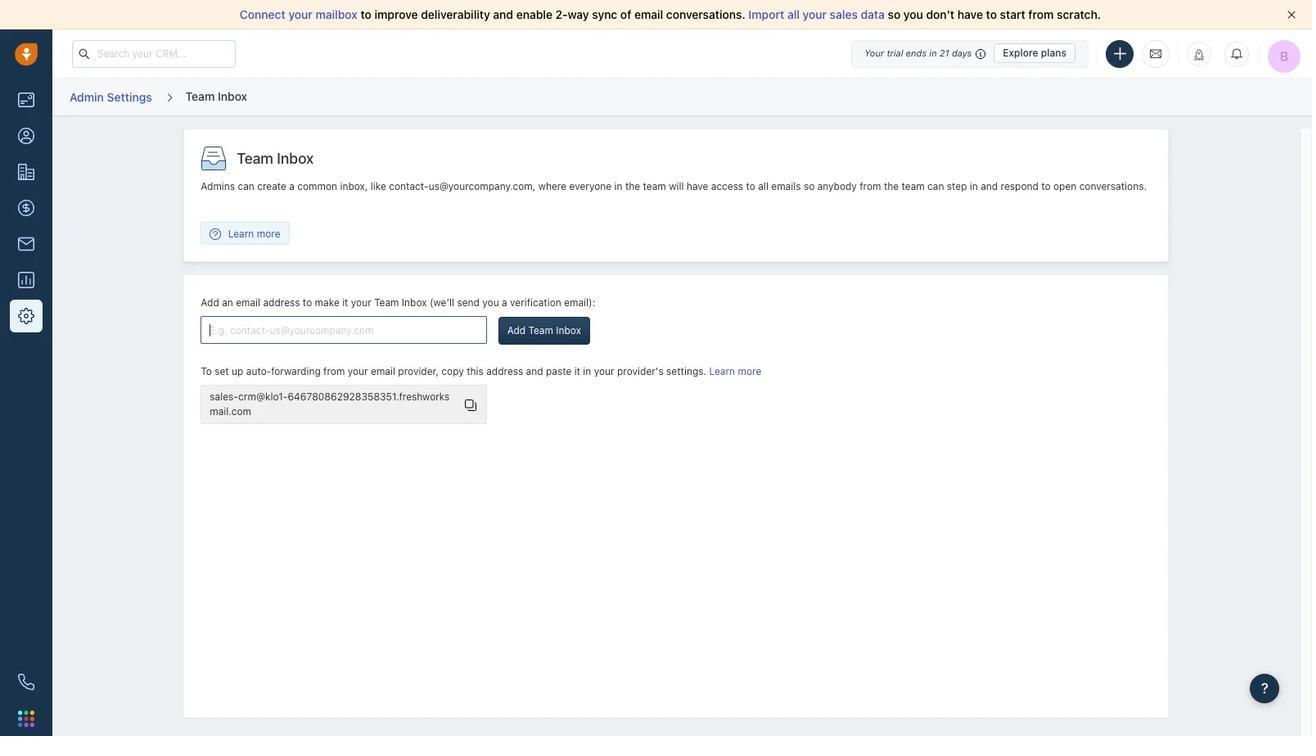 Task type: locate. For each thing, give the bounding box(es) containing it.
up
[[232, 365, 244, 378]]

to
[[201, 365, 212, 378]]

your up e.g. contact-us@yourcompany.com text field
[[351, 297, 372, 309]]

where
[[538, 180, 567, 192]]

more inside learn more link
[[257, 227, 280, 240]]

from
[[1029, 7, 1054, 21], [860, 180, 882, 192], [323, 365, 345, 378]]

1 horizontal spatial more
[[738, 365, 762, 378]]

2 the from the left
[[884, 180, 899, 192]]

conversations. right open
[[1080, 180, 1147, 192]]

0 horizontal spatial all
[[758, 180, 769, 192]]

all left emails
[[758, 180, 769, 192]]

1 vertical spatial have
[[687, 180, 709, 192]]

add down the verification
[[507, 324, 526, 336]]

deliverability
[[421, 7, 490, 21]]

2 horizontal spatial and
[[981, 180, 998, 192]]

1 can from the left
[[238, 180, 255, 192]]

days
[[952, 47, 972, 58]]

2 team from the left
[[902, 180, 925, 192]]

the
[[626, 180, 640, 192], [884, 180, 899, 192]]

1 horizontal spatial learn more link
[[709, 365, 762, 378]]

1 horizontal spatial the
[[884, 180, 899, 192]]

a
[[289, 180, 295, 192], [502, 297, 507, 309]]

1 vertical spatial from
[[860, 180, 882, 192]]

team
[[643, 180, 666, 192], [902, 180, 925, 192]]

data
[[861, 7, 885, 21]]

1 vertical spatial more
[[738, 365, 762, 378]]

0 horizontal spatial and
[[493, 7, 513, 21]]

and left paste
[[526, 365, 543, 378]]

team inbox down search your crm... text field
[[186, 89, 247, 103]]

can
[[238, 180, 255, 192], [928, 180, 945, 192]]

import all your sales data link
[[749, 7, 888, 21]]

can left create at the top left
[[238, 180, 255, 192]]

0 vertical spatial team inbox
[[186, 89, 247, 103]]

set
[[215, 365, 229, 378]]

0 vertical spatial add
[[201, 297, 219, 309]]

more down create at the top left
[[257, 227, 280, 240]]

email
[[635, 7, 664, 21], [236, 297, 260, 309], [371, 365, 395, 378]]

conversations.
[[666, 7, 746, 21], [1080, 180, 1147, 192]]

of
[[621, 7, 632, 21]]

enable
[[516, 7, 553, 21]]

2 horizontal spatial email
[[635, 7, 664, 21]]

step
[[947, 180, 967, 192]]

0 vertical spatial conversations.
[[666, 7, 746, 21]]

from right the start
[[1029, 7, 1054, 21]]

1 horizontal spatial a
[[502, 297, 507, 309]]

1 vertical spatial and
[[981, 180, 998, 192]]

0 horizontal spatial can
[[238, 180, 255, 192]]

to
[[361, 7, 372, 21], [986, 7, 997, 21], [746, 180, 756, 192], [1042, 180, 1051, 192], [303, 297, 312, 309]]

1 horizontal spatial conversations.
[[1080, 180, 1147, 192]]

the right the anybody
[[884, 180, 899, 192]]

1 horizontal spatial you
[[904, 7, 924, 21]]

1 vertical spatial it
[[575, 365, 581, 378]]

1 horizontal spatial from
[[860, 180, 882, 192]]

2 vertical spatial email
[[371, 365, 395, 378]]

more right the "settings."
[[738, 365, 762, 378]]

from up sales-crm@klo1-646780862928358351.freshworks mail.com
[[323, 365, 345, 378]]

phone element
[[10, 666, 43, 698]]

0 horizontal spatial so
[[804, 180, 815, 192]]

0 vertical spatial more
[[257, 227, 280, 240]]

address left make
[[263, 297, 300, 309]]

you
[[904, 7, 924, 21], [483, 297, 499, 309]]

so right emails
[[804, 180, 815, 192]]

all right import
[[788, 7, 800, 21]]

address
[[263, 297, 300, 309], [487, 365, 523, 378]]

learn more link right the "settings."
[[709, 365, 762, 378]]

team left step on the right of the page
[[902, 180, 925, 192]]

0 vertical spatial address
[[263, 297, 300, 309]]

2 vertical spatial from
[[323, 365, 345, 378]]

your
[[865, 47, 885, 58]]

admin
[[70, 90, 104, 104]]

have right 'will'
[[687, 180, 709, 192]]

add team inbox button
[[498, 317, 590, 345]]

the right everyone
[[626, 180, 640, 192]]

21
[[940, 47, 950, 58]]

have right don't
[[958, 7, 983, 21]]

an
[[222, 297, 233, 309]]

email up 646780862928358351.freshworks at the bottom of the page
[[371, 365, 395, 378]]

0 horizontal spatial learn
[[228, 227, 254, 240]]

learn right the "settings."
[[709, 365, 735, 378]]

and left the respond
[[981, 180, 998, 192]]

learn
[[228, 227, 254, 240], [709, 365, 735, 378]]

plans
[[1041, 47, 1067, 59]]

team inbox
[[186, 89, 247, 103], [237, 150, 314, 167]]

0 horizontal spatial the
[[626, 180, 640, 192]]

inbox
[[218, 89, 247, 103], [277, 150, 314, 167], [402, 297, 427, 309], [556, 324, 581, 336]]

in right paste
[[583, 365, 591, 378]]

1 horizontal spatial and
[[526, 365, 543, 378]]

1 vertical spatial learn more link
[[709, 365, 762, 378]]

1 vertical spatial add
[[507, 324, 526, 336]]

email right an
[[236, 297, 260, 309]]

team down the verification
[[529, 324, 553, 336]]

to left open
[[1042, 180, 1051, 192]]

0 horizontal spatial address
[[263, 297, 300, 309]]

more
[[257, 227, 280, 240], [738, 365, 762, 378]]

so
[[888, 7, 901, 21], [804, 180, 815, 192]]

conversations. left import
[[666, 7, 746, 21]]

0 horizontal spatial a
[[289, 180, 295, 192]]

2 horizontal spatial from
[[1029, 7, 1054, 21]]

create
[[257, 180, 287, 192]]

send email image
[[1150, 47, 1162, 60]]

1 vertical spatial address
[[487, 365, 523, 378]]

settings.
[[667, 365, 707, 378]]

1 team from the left
[[643, 180, 666, 192]]

email right of
[[635, 7, 664, 21]]

0 horizontal spatial add
[[201, 297, 219, 309]]

address right 'this'
[[487, 365, 523, 378]]

connect
[[240, 7, 286, 21]]

it
[[342, 297, 348, 309], [575, 365, 581, 378]]

it right paste
[[575, 365, 581, 378]]

0 vertical spatial so
[[888, 7, 901, 21]]

ends
[[906, 47, 927, 58]]

1 horizontal spatial learn
[[709, 365, 735, 378]]

mailbox
[[316, 7, 358, 21]]

1 vertical spatial email
[[236, 297, 260, 309]]

0 vertical spatial it
[[342, 297, 348, 309]]

0 horizontal spatial conversations.
[[666, 7, 746, 21]]

team
[[186, 89, 215, 103], [237, 150, 273, 167], [374, 297, 399, 309], [529, 324, 553, 336]]

can left step on the right of the page
[[928, 180, 945, 192]]

0 vertical spatial learn
[[228, 227, 254, 240]]

add inside button
[[507, 324, 526, 336]]

team up create at the top left
[[237, 150, 273, 167]]

Search your CRM... text field
[[72, 40, 236, 68]]

to right access
[[746, 180, 756, 192]]

inbox inside 'add team inbox' button
[[556, 324, 581, 336]]

1 the from the left
[[626, 180, 640, 192]]

copy
[[442, 365, 464, 378]]

like
[[371, 180, 386, 192]]

add
[[201, 297, 219, 309], [507, 324, 526, 336]]

0 vertical spatial have
[[958, 7, 983, 21]]

all
[[788, 7, 800, 21], [758, 180, 769, 192]]

1 horizontal spatial team
[[902, 180, 925, 192]]

1 horizontal spatial have
[[958, 7, 983, 21]]

add left an
[[201, 297, 219, 309]]

emails
[[772, 180, 801, 192]]

a left the verification
[[502, 297, 507, 309]]

0 horizontal spatial team
[[643, 180, 666, 192]]

your
[[289, 7, 313, 21], [803, 7, 827, 21], [351, 297, 372, 309], [348, 365, 368, 378], [594, 365, 615, 378]]

admins
[[201, 180, 235, 192]]

admin settings link
[[69, 84, 153, 110]]

1 vertical spatial team inbox
[[237, 150, 314, 167]]

and left enable
[[493, 7, 513, 21]]

team up e.g. contact-us@yourcompany.com text field
[[374, 297, 399, 309]]

email):
[[564, 297, 595, 309]]

0 vertical spatial learn more link
[[202, 226, 289, 240]]

send
[[457, 297, 480, 309]]

so right data
[[888, 7, 901, 21]]

your left mailbox
[[289, 7, 313, 21]]

1 vertical spatial learn
[[709, 365, 735, 378]]

open
[[1054, 180, 1077, 192]]

0 horizontal spatial you
[[483, 297, 499, 309]]

1 horizontal spatial can
[[928, 180, 945, 192]]

improve
[[375, 7, 418, 21]]

and
[[493, 7, 513, 21], [981, 180, 998, 192], [526, 365, 543, 378]]

have
[[958, 7, 983, 21], [687, 180, 709, 192]]

0 vertical spatial from
[[1029, 7, 1054, 21]]

learn down admins
[[228, 227, 254, 240]]

settings
[[107, 90, 152, 104]]

learn more link down create at the top left
[[202, 226, 289, 240]]

a right create at the top left
[[289, 180, 295, 192]]

team inbox up create at the top left
[[237, 150, 314, 167]]

you left don't
[[904, 7, 924, 21]]

1 horizontal spatial add
[[507, 324, 526, 336]]

in
[[930, 47, 937, 58], [615, 180, 623, 192], [970, 180, 978, 192], [583, 365, 591, 378]]

start
[[1000, 7, 1026, 21]]

learn more link
[[202, 226, 289, 240], [709, 365, 762, 378]]

you right send
[[483, 297, 499, 309]]

1 horizontal spatial it
[[575, 365, 581, 378]]

it right make
[[342, 297, 348, 309]]

1 horizontal spatial all
[[788, 7, 800, 21]]

1 vertical spatial conversations.
[[1080, 180, 1147, 192]]

connect your mailbox link
[[240, 7, 361, 21]]

from right the anybody
[[860, 180, 882, 192]]

0 horizontal spatial more
[[257, 227, 280, 240]]

team left 'will'
[[643, 180, 666, 192]]

admins can create a common inbox, like contact-us@yourcompany.com, where everyone in the team will have access to all emails so anybody from the team can step in and respond to open conversations.
[[201, 180, 1147, 192]]



Task type: describe. For each thing, give the bounding box(es) containing it.
2 can from the left
[[928, 180, 945, 192]]

1 vertical spatial all
[[758, 180, 769, 192]]

us@yourcompany.com,
[[429, 180, 536, 192]]

0 horizontal spatial learn more link
[[202, 226, 289, 240]]

0 vertical spatial and
[[493, 7, 513, 21]]

1 vertical spatial you
[[483, 297, 499, 309]]

2 vertical spatial and
[[526, 365, 543, 378]]

everyone
[[569, 180, 612, 192]]

sales
[[830, 7, 858, 21]]

freshworks switcher image
[[18, 711, 34, 727]]

0 horizontal spatial from
[[323, 365, 345, 378]]

to right mailbox
[[361, 7, 372, 21]]

your left sales
[[803, 7, 827, 21]]

team inside button
[[529, 324, 553, 336]]

learn more
[[228, 227, 280, 240]]

crm@klo1-
[[238, 391, 288, 403]]

connect your mailbox to improve deliverability and enable 2-way sync of email conversations. import all your sales data so you don't have to start from scratch.
[[240, 7, 1101, 21]]

provider's
[[617, 365, 664, 378]]

0 vertical spatial you
[[904, 7, 924, 21]]

your up 646780862928358351.freshworks at the bottom of the page
[[348, 365, 368, 378]]

team down search your crm... text field
[[186, 89, 215, 103]]

phone image
[[18, 674, 34, 690]]

0 vertical spatial a
[[289, 180, 295, 192]]

to left the start
[[986, 7, 997, 21]]

close image
[[1288, 11, 1296, 19]]

(we'll
[[430, 297, 455, 309]]

trial
[[887, 47, 904, 58]]

mail.com
[[210, 406, 251, 418]]

1 horizontal spatial so
[[888, 7, 901, 21]]

in right step on the right of the page
[[970, 180, 978, 192]]

sales-
[[210, 391, 238, 403]]

explore
[[1003, 47, 1039, 59]]

to set up auto-forwarding from your email provider, copy this address and paste it in your provider's settings. learn more
[[201, 365, 762, 378]]

add for add an email address to make it your team inbox (we'll send you a verification email):
[[201, 297, 219, 309]]

verification
[[510, 297, 562, 309]]

inbox,
[[340, 180, 368, 192]]

what's new image
[[1194, 49, 1205, 60]]

paste
[[546, 365, 572, 378]]

your trial ends in 21 days
[[865, 47, 972, 58]]

import
[[749, 7, 785, 21]]

explore plans
[[1003, 47, 1067, 59]]

0 horizontal spatial have
[[687, 180, 709, 192]]

forwarding
[[271, 365, 321, 378]]

0 horizontal spatial email
[[236, 297, 260, 309]]

contact-
[[389, 180, 429, 192]]

1 horizontal spatial email
[[371, 365, 395, 378]]

1 horizontal spatial address
[[487, 365, 523, 378]]

E.g. contact-us@yourcompany.com text field
[[201, 316, 487, 344]]

auto-
[[246, 365, 271, 378]]

add for add team inbox
[[507, 324, 526, 336]]

add an email address to make it your team inbox (we'll send you a verification email):
[[201, 297, 595, 309]]

sync
[[592, 7, 618, 21]]

don't
[[927, 7, 955, 21]]

scratch.
[[1057, 7, 1101, 21]]

to left make
[[303, 297, 312, 309]]

1 vertical spatial a
[[502, 297, 507, 309]]

this
[[467, 365, 484, 378]]

anybody
[[818, 180, 857, 192]]

1 vertical spatial so
[[804, 180, 815, 192]]

0 vertical spatial email
[[635, 7, 664, 21]]

make
[[315, 297, 340, 309]]

respond
[[1001, 180, 1039, 192]]

646780862928358351.freshworks
[[288, 391, 450, 403]]

access
[[711, 180, 744, 192]]

common
[[297, 180, 337, 192]]

explore plans link
[[994, 43, 1076, 63]]

in right everyone
[[615, 180, 623, 192]]

your left the provider's
[[594, 365, 615, 378]]

way
[[568, 7, 589, 21]]

0 vertical spatial all
[[788, 7, 800, 21]]

in left 21
[[930, 47, 937, 58]]

add team inbox
[[507, 324, 581, 336]]

sales-crm@klo1-646780862928358351.freshworks mail.com
[[210, 391, 450, 418]]

will
[[669, 180, 684, 192]]

provider,
[[398, 365, 439, 378]]

admin settings
[[70, 90, 152, 104]]

2-
[[556, 7, 568, 21]]

0 horizontal spatial it
[[342, 297, 348, 309]]



